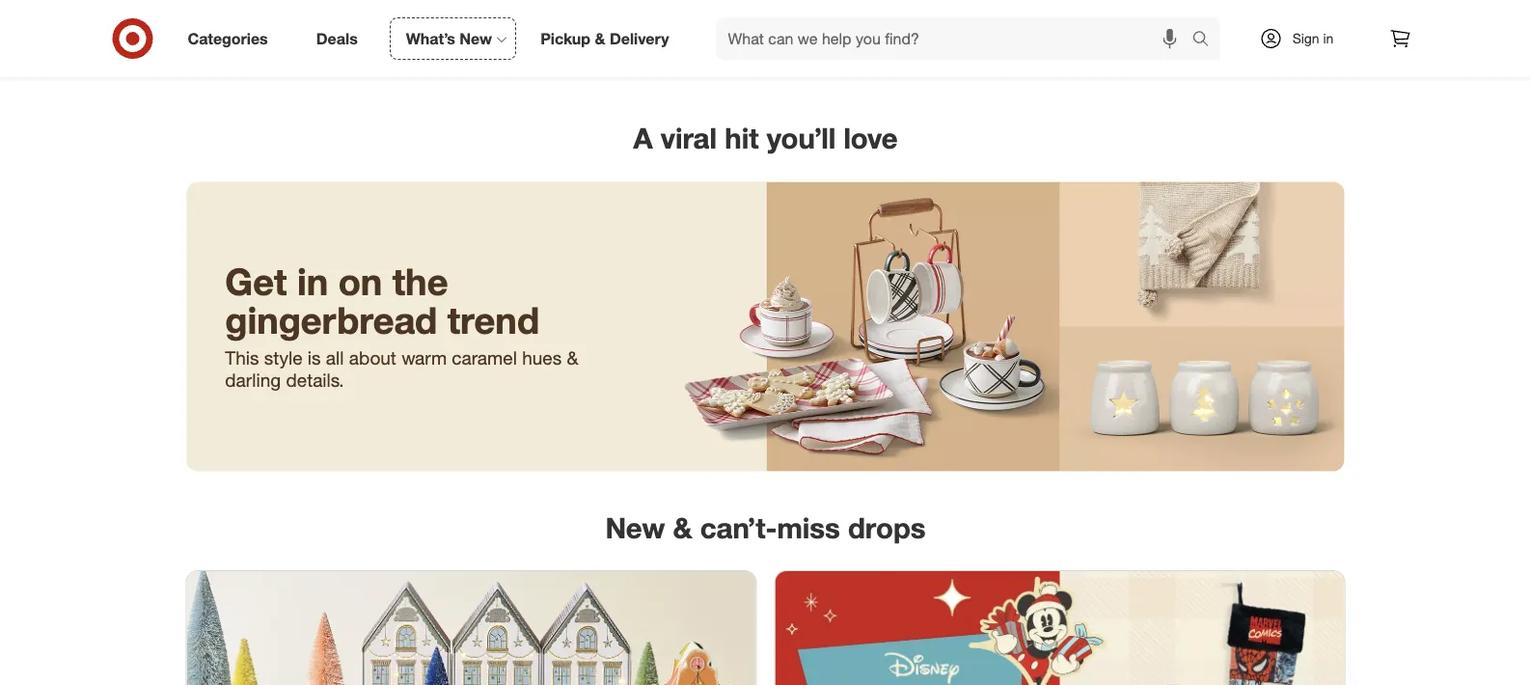 Task type: locate. For each thing, give the bounding box(es) containing it.
& right 'hues' at the left bottom of page
[[567, 347, 579, 369]]

shoes
[[648, 37, 686, 54]]

you'll
[[767, 121, 836, 155]]

&
[[595, 29, 606, 48], [567, 347, 579, 369], [673, 510, 693, 545]]

What can we help you find? suggestions appear below search field
[[717, 17, 1197, 60]]

& left can't-
[[673, 510, 693, 545]]

0 horizontal spatial in
[[297, 259, 328, 304]]

& inside "link"
[[595, 29, 606, 48]]

categories
[[188, 29, 268, 48]]

pets'
[[1244, 37, 1274, 54]]

2 vertical spatial &
[[673, 510, 693, 545]]

is
[[308, 347, 321, 369]]

pickup & delivery link
[[524, 17, 694, 60]]

personal care new arrivals
[[428, 37, 513, 73]]

0 horizontal spatial &
[[567, 347, 579, 369]]

pets' link
[[1160, 0, 1358, 74]]

new
[[460, 29, 492, 48], [432, 56, 460, 73], [827, 56, 854, 73], [1024, 56, 1051, 73], [606, 510, 665, 545]]

0 horizontal spatial arrivals
[[463, 56, 508, 73]]

miss
[[777, 510, 841, 545]]

arrivals
[[463, 56, 508, 73], [858, 56, 902, 73], [1055, 56, 1100, 73]]

new inside toys new arrivals
[[827, 56, 854, 73]]

gingerbread
[[225, 297, 437, 342]]

toys
[[851, 37, 878, 54]]

in left on
[[297, 259, 328, 304]]

1 horizontal spatial arrivals
[[858, 56, 902, 73]]

love
[[844, 121, 898, 155]]

in inside get in on the gingerbread trend this style is all about warm caramel hues & darling details.
[[297, 259, 328, 304]]

men's
[[256, 37, 290, 54]]

& inside get in on the gingerbread trend this style is all about warm caramel hues & darling details.
[[567, 347, 579, 369]]

search
[[1184, 31, 1230, 50]]

2 arrivals from the left
[[858, 56, 902, 73]]

on
[[339, 259, 382, 304]]

hit
[[725, 121, 759, 155]]

new arrivals
[[1024, 56, 1100, 73]]

in right sign
[[1324, 30, 1334, 47]]

drops
[[848, 510, 926, 545]]

personal
[[428, 37, 480, 54]]

get in on the gingerbread trend this style is all about warm caramel hues & darling details.
[[225, 259, 579, 391]]

pickup & delivery
[[541, 29, 669, 48]]

1 vertical spatial &
[[567, 347, 579, 369]]

get
[[225, 259, 287, 304]]

0 vertical spatial &
[[595, 29, 606, 48]]

& for pickup
[[595, 29, 606, 48]]

& right pickup
[[595, 29, 606, 48]]

pickup
[[541, 29, 591, 48]]

shoes link
[[569, 0, 766, 74]]

in
[[1324, 30, 1334, 47], [297, 259, 328, 304]]

2 horizontal spatial arrivals
[[1055, 56, 1100, 73]]

toys new arrivals
[[827, 37, 902, 73]]

sign in link
[[1244, 17, 1364, 60]]

1 vertical spatial in
[[297, 259, 328, 304]]

2 horizontal spatial &
[[673, 510, 693, 545]]

details.
[[286, 369, 344, 391]]

1 arrivals from the left
[[463, 56, 508, 73]]

1 horizontal spatial &
[[595, 29, 606, 48]]

0 vertical spatial in
[[1324, 30, 1334, 47]]

delivery
[[610, 29, 669, 48]]

style
[[264, 347, 303, 369]]

1 horizontal spatial in
[[1324, 30, 1334, 47]]



Task type: vqa. For each thing, say whether or not it's contained in the screenshot.
Galaxy inside Free shipping * * Exclusions Apply. In stock at  Hollywood Galaxy Ready within 2 hours with pickup
no



Task type: describe. For each thing, give the bounding box(es) containing it.
in for sign
[[1324, 30, 1334, 47]]

hues
[[522, 347, 562, 369]]

categories link
[[171, 17, 292, 60]]

can't-
[[700, 510, 777, 545]]

new arrivals link
[[963, 0, 1160, 74]]

this
[[225, 347, 259, 369]]

trend
[[448, 297, 540, 342]]

viral
[[661, 121, 717, 155]]

what's new
[[406, 29, 492, 48]]

search button
[[1184, 17, 1230, 64]]

men's link
[[174, 0, 371, 74]]

what's new link
[[390, 17, 517, 60]]

care
[[484, 37, 513, 54]]

what's
[[406, 29, 456, 48]]

deals
[[316, 29, 358, 48]]

about
[[349, 347, 397, 369]]

a viral hit you'll love
[[634, 121, 898, 155]]

caramel
[[452, 347, 517, 369]]

new inside personal care new arrivals
[[432, 56, 460, 73]]

in for get
[[297, 259, 328, 304]]

new & can't-miss drops
[[606, 510, 926, 545]]

arrivals inside personal care new arrivals
[[463, 56, 508, 73]]

a
[[634, 121, 653, 155]]

sign in
[[1293, 30, 1334, 47]]

3 arrivals from the left
[[1055, 56, 1100, 73]]

sign
[[1293, 30, 1320, 47]]

deals link
[[300, 17, 382, 60]]

all
[[326, 347, 344, 369]]

darling
[[225, 369, 281, 391]]

arrivals inside toys new arrivals
[[858, 56, 902, 73]]

warm
[[402, 347, 447, 369]]

the
[[393, 259, 448, 304]]

& for new
[[673, 510, 693, 545]]



